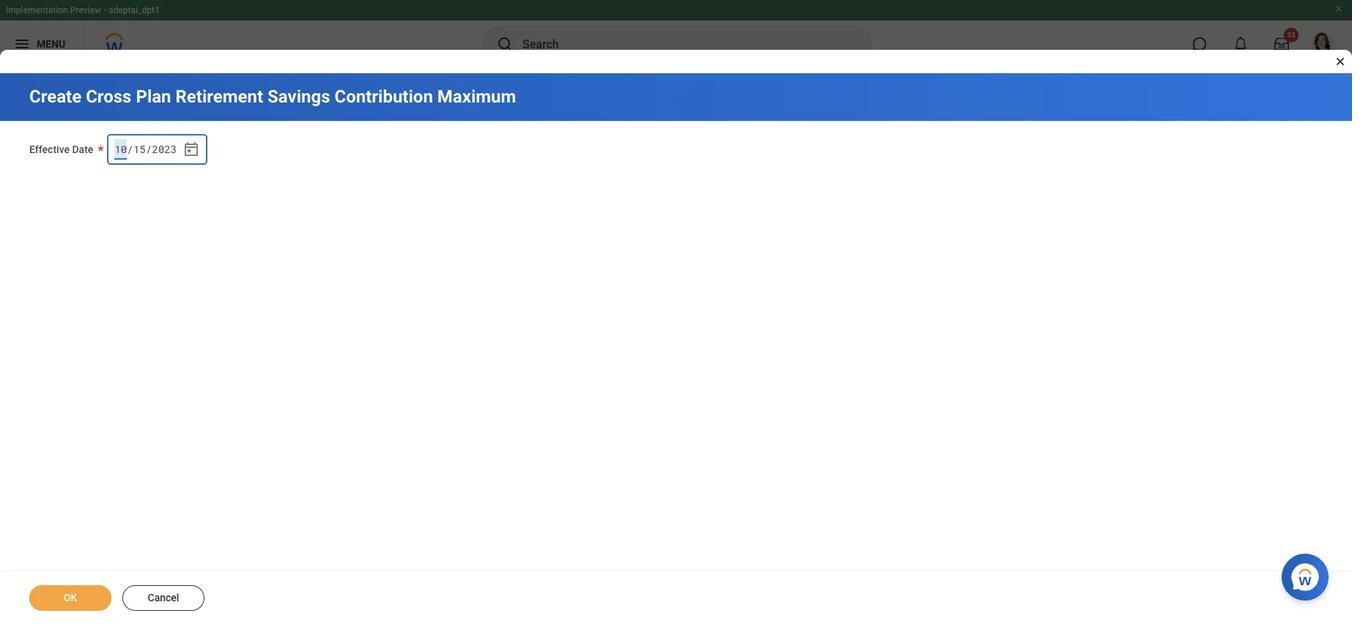 Task type: describe. For each thing, give the bounding box(es) containing it.
10 / 15 / 2023
[[115, 142, 177, 156]]

cross
[[86, 87, 132, 107]]

-
[[103, 5, 106, 15]]

2 / from the left
[[146, 142, 152, 156]]

effective date
[[29, 144, 93, 155]]

search image
[[496, 35, 514, 53]]

ok button
[[29, 586, 111, 611]]

create
[[29, 87, 81, 107]]

create cross plan retirement savings contribution maximum dialog
[[0, 0, 1353, 625]]

implementation preview -   adeptai_dpt1
[[6, 5, 160, 15]]

close environment banner image
[[1335, 4, 1344, 13]]

preview
[[70, 5, 101, 15]]

15
[[133, 142, 146, 156]]



Task type: vqa. For each thing, say whether or not it's contained in the screenshot.
1st The / from the left
yes



Task type: locate. For each thing, give the bounding box(es) containing it.
1 / from the left
[[127, 142, 133, 156]]

/ right 10
[[127, 142, 133, 156]]

implementation preview -   adeptai_dpt1 banner
[[0, 0, 1353, 67]]

1 horizontal spatial /
[[146, 142, 152, 156]]

cancel button
[[122, 586, 205, 611]]

profile logan mcneil element
[[1303, 28, 1344, 60]]

effective date group
[[108, 135, 207, 164]]

retirement
[[176, 87, 263, 107]]

effective
[[29, 144, 70, 155]]

adeptai_dpt1
[[109, 5, 160, 15]]

calendar image
[[183, 141, 200, 158]]

savings
[[268, 87, 330, 107]]

0 horizontal spatial /
[[127, 142, 133, 156]]

contribution
[[335, 87, 433, 107]]

/ right '15' at left top
[[146, 142, 152, 156]]

plan
[[136, 87, 171, 107]]

10
[[115, 142, 127, 156]]

2023
[[152, 142, 177, 156]]

maximum
[[438, 87, 516, 107]]

cancel
[[148, 592, 179, 604]]

create cross plan retirement savings contribution maximum main content
[[0, 73, 1353, 625]]

/
[[127, 142, 133, 156], [146, 142, 152, 156]]

workday assistant region
[[1282, 548, 1335, 601]]

close create cross plan retirement savings contribution maximum image
[[1335, 56, 1347, 67]]

implementation
[[6, 5, 68, 15]]

notifications large image
[[1234, 37, 1248, 51]]

inbox large image
[[1275, 37, 1290, 51]]

date
[[72, 144, 93, 155]]

ok
[[64, 592, 77, 604]]

create cross plan retirement savings contribution maximum
[[29, 87, 516, 107]]



